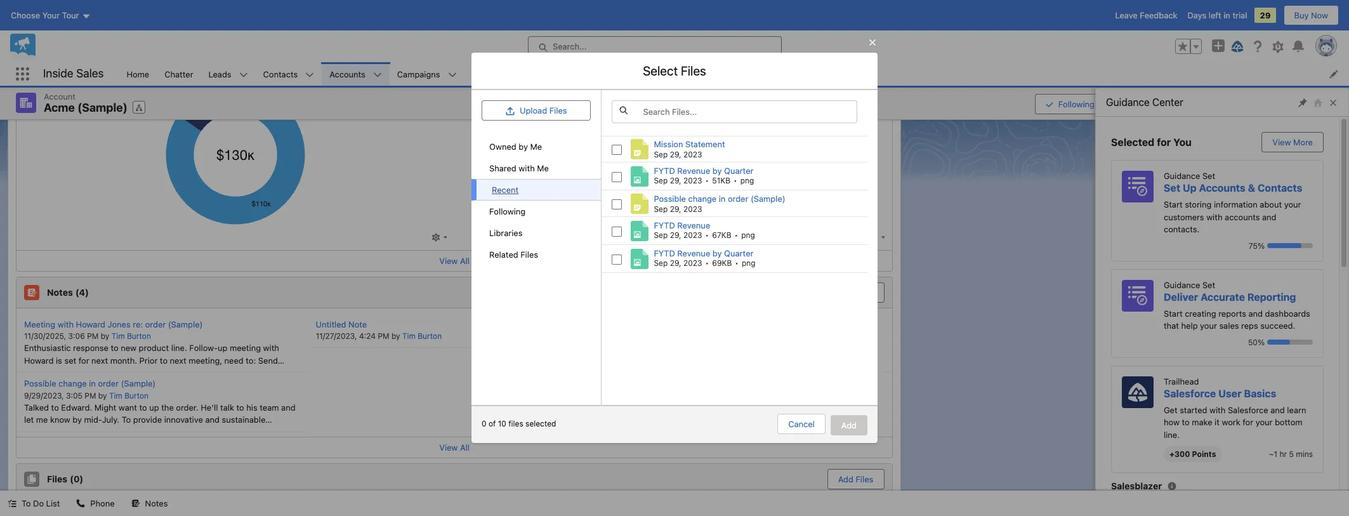 Task type: describe. For each thing, give the bounding box(es) containing it.
order for possible change in order (sample) sep 29, 2023
[[728, 194, 749, 204]]

creating
[[1185, 308, 1217, 318]]

sep 29, 2023 for 67 kb
[[654, 231, 702, 240]]

team inside meeting with howard jones re: order (sample) 11/30/2025, 3:06 pm by tim burton enthusiastic response to new product line. follow-up meeting with howard is set for next month. prior to next meeting, need to: send proposal to howard's team make adjustments to demo do run through with anne and jason
[[108, 368, 127, 378]]

around
[[184, 427, 211, 437]]

campaign for influence by campaign
[[74, 18, 113, 28]]

libraries link
[[472, 222, 601, 244]]

search...
[[553, 41, 587, 51]]

to up provide
[[139, 402, 147, 412]]

fytd revenue by quarter for 51 kb
[[654, 166, 754, 176]]

people
[[156, 427, 182, 437]]

and down he'll
[[205, 414, 220, 425]]

center
[[1153, 96, 1184, 108]]

by up might
[[98, 391, 107, 400]]

influence by campaign type
[[462, 18, 572, 28]]

deliver accurate reporting button
[[1164, 291, 1296, 302]]

with inside guidance set set up accounts & contacts start storing information about your customers with accounts and contacts.
[[1207, 212, 1223, 222]]

is
[[56, 355, 62, 365]]

fytd for 67
[[654, 220, 675, 231]]

accounts inside list item
[[330, 69, 366, 79]]

how
[[1164, 417, 1180, 427]]

add button
[[831, 415, 868, 435]]

let
[[24, 414, 34, 425]]

sep for 69
[[654, 258, 668, 268]]

campaigns list item
[[390, 62, 464, 86]]

mins
[[1296, 449, 1313, 459]]

accounts link
[[322, 62, 373, 86]]

contacts.
[[1164, 224, 1200, 234]]

to down is
[[60, 368, 68, 378]]

add for add
[[842, 420, 857, 430]]

in for days left in trial
[[1224, 10, 1231, 20]]

progress bar image
[[1268, 243, 1302, 248]]

view account hierarchy
[[1129, 99, 1221, 109]]

shared with me link
[[472, 158, 601, 179]]

29, inside mission statement sep 29, 2023
[[670, 150, 682, 159]]

call maria tomorrow (sample) list item
[[560, 62, 712, 86]]

notes for notes
[[145, 498, 168, 508]]

buy
[[1295, 10, 1309, 20]]

~1 hr 5 mins
[[1269, 449, 1313, 459]]

buy now button
[[1284, 5, 1339, 25]]

days left in trial
[[1188, 10, 1248, 20]]

0
[[482, 419, 487, 429]]

points
[[1192, 449, 1217, 459]]

prior
[[139, 355, 158, 365]]

search... button
[[528, 36, 782, 56]]

add for add files
[[838, 474, 854, 484]]

5
[[1289, 449, 1294, 459]]

mission statement sep 29, 2023
[[654, 139, 725, 159]]

possible change in order (sample) sep 29, 2023
[[654, 194, 786, 214]]

that inside guidance set deliver accurate reporting start creating reports and dashboards that help your sales reps succeed.
[[1164, 321, 1179, 331]]

burton inside meeting with howard jones re: order (sample) 11/30/2025, 3:06 pm by tim burton enthusiastic response to new product line. follow-up meeting with howard is set for next month. prior to next meeting, need to: send proposal to howard's team make adjustments to demo do run through with anne and jason
[[127, 331, 151, 341]]

png for 67 kb
[[742, 231, 755, 240]]

change for possible change in order (sample) sep 29, 2023
[[688, 194, 717, 204]]

kb for 67 kb
[[722, 231, 732, 240]]

maria
[[590, 69, 612, 79]]

call maria tomorrow (sample) link
[[560, 62, 688, 86]]

know
[[50, 414, 70, 425]]

hierarchy
[[1184, 99, 1221, 109]]

files for add files
[[856, 474, 874, 484]]

51 kb
[[712, 176, 731, 185]]

set up accounts & contacts button
[[1164, 182, 1303, 194]]

talked
[[24, 402, 49, 412]]

demo
[[212, 368, 234, 378]]

following link
[[472, 201, 601, 222]]

sep inside possible change in order (sample) sep 29, 2023
[[654, 205, 668, 214]]

related
[[489, 250, 518, 260]]

to up know
[[51, 402, 59, 412]]

to left new
[[111, 343, 118, 353]]

29, for 69
[[670, 258, 682, 268]]

tim inside untitled note 11/27/2023, 4:24 pm by tim burton
[[402, 331, 416, 341]]

phone
[[90, 498, 115, 508]]

get
[[1164, 405, 1178, 415]]

start inside guidance set set up accounts & contacts start storing information about your customers with accounts and contacts.
[[1164, 199, 1183, 209]]

11/27/2023,
[[316, 331, 357, 341]]

0 horizontal spatial account
[[44, 91, 76, 102]]

1 vertical spatial view all link
[[17, 436, 893, 457]]

to inside trailhead salesforce user basics get started with salesforce and learn how to make it work for your bottom line.
[[1182, 417, 1190, 427]]

me
[[36, 414, 48, 425]]

with up 3:06
[[58, 319, 74, 329]]

by down 'statement'
[[713, 166, 722, 176]]

view account hierarchy button
[[1118, 94, 1232, 114]]

tim burton link for set
[[112, 331, 151, 341]]

1 horizontal spatial the
[[161, 402, 174, 412]]

anne
[[42, 380, 62, 390]]

all opportunities button for influence by campaign type
[[462, 33, 695, 52]]

of inside status
[[489, 419, 496, 429]]

by down edward.
[[73, 414, 82, 425]]

list containing home
[[119, 62, 1349, 86]]

type
[[553, 18, 572, 28]]

upload
[[520, 105, 547, 116]]

up inside possible change in order (sample) 9/29/2023, 3:05 pm by tim burton talked to edward. might want to up the order. he'll talk to his team and let me know by mid-july. to provide innovative and sustainable solutions that improve the lives of people around the world.
[[149, 402, 159, 412]]

possible for possible change in order (sample) 9/29/2023, 3:05 pm by tim burton talked to edward. might want to up the order. he'll talk to his team and let me know by mid-july. to provide innovative and sustainable solutions that improve the lives of people around the world.
[[24, 378, 56, 388]]

guidance for guidance set deliver accurate reporting start creating reports and dashboards that help your sales reps succeed.
[[1164, 280, 1201, 290]]

contacts list item
[[256, 62, 322, 86]]

make
[[130, 368, 150, 378]]

and inside guidance set set up accounts & contacts start storing information about your customers with accounts and contacts.
[[1263, 212, 1277, 222]]

for inside meeting with howard jones re: order (sample) 11/30/2025, 3:06 pm by tim burton enthusiastic response to new product line. follow-up meeting with howard is set for next month. prior to next meeting, need to: send proposal to howard's team make adjustments to demo do run through with anne and jason
[[79, 355, 89, 365]]

leads list item
[[201, 62, 256, 86]]

selected
[[1111, 136, 1155, 148]]

run
[[249, 368, 262, 378]]

month.
[[110, 355, 137, 365]]

to inside button
[[22, 498, 31, 508]]

succeed.
[[1261, 321, 1296, 331]]

notes (4)
[[47, 287, 89, 298]]

left
[[1209, 10, 1222, 20]]

work
[[1222, 417, 1241, 427]]

sep 29, 2023 for 51 kb
[[654, 176, 702, 185]]

leave
[[1116, 10, 1138, 20]]

0 vertical spatial for
[[1157, 136, 1171, 148]]

opportunities for influence by campaign type
[[484, 38, 536, 49]]

text default image inside call maria tomorrow (sample) list item
[[697, 70, 706, 79]]

influence for influence by campaign
[[24, 18, 59, 28]]

accounts
[[1225, 212, 1260, 222]]

0 horizontal spatial salesforce
[[1164, 388, 1216, 399]]

view more button
[[1262, 132, 1324, 152]]

+300
[[1170, 449, 1190, 459]]

2 horizontal spatial the
[[213, 427, 226, 437]]

29, for 67
[[670, 231, 682, 240]]

(sample) inside meeting with howard jones re: order (sample) 11/30/2025, 3:06 pm by tim burton enthusiastic response to new product line. follow-up meeting with howard is set for next month. prior to next meeting, need to: send proposal to howard's team make adjustments to demo do run through with anne and jason
[[168, 319, 203, 329]]

change for possible change in order (sample) 9/29/2023, 3:05 pm by tim burton talked to edward. might want to up the order. he'll talk to his team and let me know by mid-july. to provide innovative and sustainable solutions that improve the lives of people around the world.
[[58, 378, 87, 388]]

deliver
[[1164, 291, 1199, 302]]

upload files
[[520, 105, 567, 116]]

chatter link
[[157, 62, 201, 86]]

all opportunities for influence by campaign
[[34, 38, 98, 49]]

and inside guidance set deliver accurate reporting start creating reports and dashboards that help your sales reps succeed.
[[1249, 308, 1263, 318]]

shared
[[489, 163, 517, 173]]

by for influence by campaign type
[[500, 18, 510, 28]]

up inside meeting with howard jones re: order (sample) 11/30/2025, 3:06 pm by tim burton enthusiastic response to new product line. follow-up meeting with howard is set for next month. prior to next meeting, need to: send proposal to howard's team make adjustments to demo do run through with anne and jason
[[218, 343, 227, 353]]

salesforce user basics button
[[1164, 388, 1277, 399]]

with down proposal
[[24, 380, 40, 390]]

to right prior
[[160, 355, 168, 365]]

75%
[[1249, 241, 1265, 250]]

sales
[[1220, 321, 1239, 331]]

and down through
[[281, 402, 296, 412]]

following button
[[1035, 94, 1106, 114]]

progress bar progress bar for set up accounts & contacts
[[1268, 243, 1313, 248]]

order for possible change in order (sample) 9/29/2023, 3:05 pm by tim burton talked to edward. might want to up the order. he'll talk to his team and let me know by mid-july. to provide innovative and sustainable solutions that improve the lives of people around the world.
[[98, 378, 119, 388]]

fytd for 51
[[654, 166, 675, 176]]

possible for possible change in order (sample) sep 29, 2023
[[654, 194, 686, 204]]

cancel
[[789, 419, 815, 429]]

0 vertical spatial view all link
[[439, 255, 470, 266]]

of inside possible change in order (sample) 9/29/2023, 3:05 pm by tim burton talked to edward. might want to up the order. he'll talk to his team and let me know by mid-july. to provide innovative and sustainable solutions that improve the lives of people around the world.
[[146, 427, 154, 437]]

untitled
[[316, 319, 346, 329]]

tim burton link right 4:24
[[402, 331, 442, 341]]

that inside possible change in order (sample) 9/29/2023, 3:05 pm by tim burton talked to edward. might want to up the order. he'll talk to his team and let me know by mid-july. to provide innovative and sustainable solutions that improve the lives of people around the world.
[[61, 427, 76, 437]]

pm inside meeting with howard jones re: order (sample) 11/30/2025, 3:06 pm by tim burton enthusiastic response to new product line. follow-up meeting with howard is set for next month. prior to next meeting, need to: send proposal to howard's team make adjustments to demo do run through with anne and jason
[[87, 331, 99, 341]]

by inside owned by me link
[[519, 142, 528, 152]]

meeting
[[24, 319, 55, 329]]

kb for 69 kb
[[722, 258, 732, 268]]

line. for basics
[[1164, 429, 1180, 440]]

to left his
[[236, 402, 244, 412]]

contacts inside guidance set set up accounts & contacts start storing information about your customers with accounts and contacts.
[[1258, 182, 1303, 194]]

by for influence by campaign
[[62, 18, 72, 28]]

make
[[1192, 417, 1213, 427]]

delete button
[[1267, 94, 1313, 114]]

11/30/2025,
[[24, 331, 66, 341]]

leave feedback link
[[1116, 10, 1178, 20]]

2 next from the left
[[170, 355, 186, 365]]

1 vertical spatial set
[[1164, 182, 1181, 194]]

delete
[[1278, 99, 1303, 109]]

0 horizontal spatial howard
[[24, 355, 54, 365]]

2023 for 67
[[684, 231, 702, 240]]

campaigns
[[397, 69, 440, 79]]

to down meeting,
[[202, 368, 210, 378]]

burton inside possible change in order (sample) 9/29/2023, 3:05 pm by tim burton talked to edward. might want to up the order. he'll talk to his team and let me know by mid-july. to provide innovative and sustainable solutions that improve the lives of people around the world.
[[125, 391, 149, 400]]

in for possible change in order (sample) 9/29/2023, 3:05 pm by tim burton talked to edward. might want to up the order. he'll talk to his team and let me know by mid-july. to provide innovative and sustainable solutions that improve the lives of people around the world.
[[89, 378, 96, 388]]



Task type: locate. For each thing, give the bounding box(es) containing it.
1 vertical spatial add
[[838, 474, 854, 484]]

0 horizontal spatial to
[[22, 498, 31, 508]]

sep for 51
[[654, 176, 668, 185]]

campaign up sales
[[74, 18, 113, 28]]

1 vertical spatial team
[[260, 402, 279, 412]]

1 vertical spatial start
[[1164, 308, 1183, 318]]

start down deliver
[[1164, 308, 1183, 318]]

improve
[[79, 427, 109, 437]]

fytd down mission
[[654, 166, 675, 176]]

guidance up deliver
[[1164, 280, 1201, 290]]

campaign left "type"
[[512, 18, 551, 28]]

sep for 67
[[654, 231, 668, 240]]

for right work
[[1243, 417, 1254, 427]]

2023 inside mission statement sep 29, 2023
[[684, 150, 702, 159]]

tim inside possible change in order (sample) 9/29/2023, 3:05 pm by tim burton talked to edward. might want to up the order. he'll talk to his team and let me know by mid-july. to provide innovative and sustainable solutions that improve the lives of people around the world.
[[109, 391, 122, 400]]

team inside possible change in order (sample) 9/29/2023, 3:05 pm by tim burton talked to edward. might want to up the order. he'll talk to his team and let me know by mid-july. to provide innovative and sustainable solutions that improve the lives of people around the world.
[[260, 402, 279, 412]]

files for upload files
[[550, 105, 567, 116]]

1 vertical spatial me
[[537, 163, 549, 173]]

3 2023 from the top
[[684, 205, 702, 214]]

of down provide
[[146, 427, 154, 437]]

all opportunities for influence by campaign type
[[472, 38, 536, 49]]

notes inside notes button
[[145, 498, 168, 508]]

customers
[[1164, 212, 1204, 222]]

possible down proposal
[[24, 378, 56, 388]]

buy now
[[1295, 10, 1329, 20]]

account inside "button"
[[1150, 99, 1182, 109]]

edward.
[[61, 402, 92, 412]]

up up "need"
[[218, 343, 227, 353]]

progress bar progress bar right 75%
[[1268, 243, 1313, 248]]

to inside possible change in order (sample) 9/29/2023, 3:05 pm by tim burton talked to edward. might want to up the order. he'll talk to his team and let me know by mid-july. to provide innovative and sustainable solutions that improve the lives of people around the world.
[[122, 414, 131, 425]]

your inside guidance set deliver accurate reporting start creating reports and dashboards that help your sales reps succeed.
[[1200, 321, 1217, 331]]

sep 29, 2023 down mission statement sep 29, 2023
[[654, 176, 702, 185]]

sep 29, 2023 left 67
[[654, 231, 702, 240]]

(4)
[[75, 287, 89, 298]]

account
[[44, 91, 76, 102], [1150, 99, 1182, 109]]

3 29, from the top
[[670, 205, 682, 214]]

1 horizontal spatial text default image
[[697, 70, 706, 79]]

for left you
[[1157, 136, 1171, 148]]

files for related files
[[521, 250, 538, 260]]

kb
[[721, 176, 731, 185], [722, 231, 732, 240], [722, 258, 732, 268]]

team down month.
[[108, 368, 127, 378]]

change inside possible change in order (sample) 9/29/2023, 3:05 pm by tim burton talked to edward. might want to up the order. he'll talk to his team and let me know by mid-july. to provide innovative and sustainable solutions that improve the lives of people around the world.
[[58, 378, 87, 388]]

line. down how on the right bottom of the page
[[1164, 429, 1180, 440]]

howard up 3:06
[[76, 319, 105, 329]]

fytd
[[654, 166, 675, 176], [654, 220, 675, 231], [654, 248, 675, 258]]

list item
[[464, 62, 560, 86]]

text default image right select
[[697, 70, 706, 79]]

2 progress bar progress bar from the top
[[1268, 340, 1313, 345]]

(0)
[[70, 473, 83, 484]]

png right the 69 kb
[[742, 258, 756, 268]]

text default image for notes
[[131, 499, 140, 508]]

2 vertical spatial revenue
[[678, 248, 710, 258]]

guidance set set up accounts & contacts start storing information about your customers with accounts and contacts.
[[1164, 171, 1303, 234]]

files right upload
[[550, 105, 567, 116]]

1 vertical spatial howard
[[24, 355, 54, 365]]

change
[[688, 194, 717, 204], [58, 378, 87, 388]]

1 view all from the top
[[439, 255, 470, 266]]

progress bar progress bar down succeed. in the bottom right of the page
[[1268, 340, 1313, 345]]

1 horizontal spatial howard
[[76, 319, 105, 329]]

fytd for 69
[[654, 248, 675, 258]]

2 quarter from the top
[[724, 248, 754, 258]]

accounts right contacts "list item"
[[330, 69, 366, 79]]

more
[[1294, 137, 1313, 147]]

trial
[[1233, 10, 1248, 20]]

acme (sample)
[[44, 101, 127, 114]]

files left (0)
[[47, 473, 67, 484]]

pm inside possible change in order (sample) 9/29/2023, 3:05 pm by tim burton talked to edward. might want to up the order. he'll talk to his team and let me know by mid-july. to provide innovative and sustainable solutions that improve the lives of people around the world.
[[85, 391, 96, 400]]

new
[[121, 343, 137, 353]]

kb up the 69 kb
[[722, 231, 732, 240]]

1 vertical spatial change
[[58, 378, 87, 388]]

by inside meeting with howard jones re: order (sample) 11/30/2025, 3:06 pm by tim burton enthusiastic response to new product line. follow-up meeting with howard is set for next month. prior to next meeting, need to: send proposal to howard's team make adjustments to demo do run through with anne and jason
[[101, 331, 109, 341]]

0 horizontal spatial the
[[112, 427, 124, 437]]

tim burton link for and
[[109, 391, 149, 400]]

2 by from the left
[[500, 18, 510, 28]]

recent
[[492, 185, 519, 195]]

campaign
[[74, 18, 113, 28], [512, 18, 551, 28]]

3 sep from the top
[[654, 205, 668, 214]]

to do list
[[22, 498, 60, 508]]

set
[[1203, 171, 1216, 181], [1164, 182, 1181, 194], [1203, 280, 1216, 290]]

your inside guidance set set up accounts & contacts start storing information about your customers with accounts and contacts.
[[1285, 199, 1302, 209]]

2 influence from the left
[[462, 18, 498, 28]]

all
[[34, 38, 43, 49], [472, 38, 481, 49], [460, 255, 470, 266], [460, 442, 470, 452]]

1 all opportunities button from the left
[[24, 33, 257, 52]]

2 sep from the top
[[654, 176, 668, 185]]

revenue for 67
[[678, 220, 710, 231]]

with down storing
[[1207, 212, 1223, 222]]

change inside possible change in order (sample) sep 29, 2023
[[688, 194, 717, 204]]

provide
[[133, 414, 162, 425]]

2 sep 29, 2023 from the top
[[654, 231, 702, 240]]

5 2023 from the top
[[684, 258, 702, 268]]

fytd revenue by quarter down 67
[[654, 248, 754, 258]]

0 horizontal spatial for
[[79, 355, 89, 365]]

and up reps
[[1249, 308, 1263, 318]]

2 all opportunities button from the left
[[462, 33, 695, 52]]

sep 29, 2023
[[654, 176, 702, 185], [654, 231, 702, 240], [654, 258, 702, 268]]

1 vertical spatial that
[[61, 427, 76, 437]]

quarter for 69 kb
[[724, 248, 754, 258]]

pm right 4:24
[[378, 331, 389, 341]]

me
[[530, 142, 542, 152], [537, 163, 549, 173]]

accounts list item
[[322, 62, 390, 86]]

0 vertical spatial fytd
[[654, 166, 675, 176]]

progress bar progress bar
[[1268, 243, 1313, 248], [1268, 340, 1313, 345]]

contacts inside "list item"
[[263, 69, 298, 79]]

by left "type"
[[500, 18, 510, 28]]

1 quarter from the top
[[724, 166, 754, 176]]

to down want
[[122, 414, 131, 425]]

line. inside trailhead salesforce user basics get started with salesforce and learn how to make it work for your bottom line.
[[1164, 429, 1180, 440]]

guidance
[[1106, 96, 1150, 108], [1164, 171, 1201, 181], [1164, 280, 1201, 290]]

order right re:
[[145, 319, 166, 329]]

leave feedback
[[1116, 10, 1178, 20]]

1 horizontal spatial influence
[[462, 18, 498, 28]]

line.
[[171, 343, 187, 353], [1164, 429, 1180, 440]]

to do list button
[[0, 491, 68, 516]]

add inside button
[[842, 420, 857, 430]]

0 vertical spatial guidance
[[1106, 96, 1150, 108]]

view all link down 0
[[17, 436, 893, 457]]

files inside add files button
[[856, 474, 874, 484]]

1 by from the left
[[62, 18, 72, 28]]

29, down fytd revenue
[[670, 258, 682, 268]]

5 29, from the top
[[670, 258, 682, 268]]

and up bottom
[[1271, 405, 1285, 415]]

0 horizontal spatial change
[[58, 378, 87, 388]]

in inside possible change in order (sample) sep 29, 2023
[[719, 194, 726, 204]]

0 horizontal spatial by
[[62, 18, 72, 28]]

hr
[[1280, 449, 1287, 459]]

owned by me link
[[472, 136, 601, 158]]

me for shared with me
[[537, 163, 549, 173]]

3 sep 29, 2023 from the top
[[654, 258, 702, 268]]

your left bottom
[[1256, 417, 1273, 427]]

1 horizontal spatial next
[[170, 355, 186, 365]]

(sample) inside list item
[[653, 69, 688, 79]]

0 horizontal spatial contacts
[[263, 69, 298, 79]]

1 next from the left
[[91, 355, 108, 365]]

opportunities for influence by campaign
[[46, 38, 98, 49]]

2 vertical spatial order
[[98, 378, 119, 388]]

tim right 4:24
[[402, 331, 416, 341]]

possible
[[654, 194, 686, 204], [24, 378, 56, 388]]

0 vertical spatial up
[[218, 343, 227, 353]]

fytd revenue by quarter for 69 kb
[[654, 248, 754, 258]]

4 sep from the top
[[654, 231, 668, 240]]

3 revenue from the top
[[678, 248, 710, 258]]

4 29, from the top
[[670, 231, 682, 240]]

libraries
[[489, 228, 523, 238]]

in down howard's
[[89, 378, 96, 388]]

2 vertical spatial set
[[1203, 280, 1216, 290]]

add down add button
[[838, 474, 854, 484]]

tim inside meeting with howard jones re: order (sample) 11/30/2025, 3:06 pm by tim burton enthusiastic response to new product line. follow-up meeting with howard is set for next month. prior to next meeting, need to: send proposal to howard's team make adjustments to demo do run through with anne and jason
[[112, 331, 125, 341]]

me down owned by me link at the left of the page
[[537, 163, 549, 173]]

fytd revenue by quarter down mission statement sep 29, 2023
[[654, 166, 754, 176]]

possible inside possible change in order (sample) sep 29, 2023
[[654, 194, 686, 204]]

solutions
[[24, 427, 59, 437]]

0 vertical spatial change
[[688, 194, 717, 204]]

1 horizontal spatial campaign
[[512, 18, 551, 28]]

for inside trailhead salesforce user basics get started with salesforce and learn how to make it work for your bottom line.
[[1243, 417, 1254, 427]]

quarter for 51 kb
[[724, 166, 754, 176]]

1 horizontal spatial following
[[1059, 99, 1095, 109]]

your inside trailhead salesforce user basics get started with salesforce and learn how to make it work for your bottom line.
[[1256, 417, 1273, 427]]

0 horizontal spatial that
[[61, 427, 76, 437]]

1 vertical spatial sep 29, 2023
[[654, 231, 702, 240]]

1 horizontal spatial team
[[260, 402, 279, 412]]

team
[[108, 368, 127, 378], [260, 402, 279, 412]]

Search Files... search field
[[612, 100, 858, 123]]

proposal
[[24, 368, 58, 378]]

possible up fytd revenue
[[654, 194, 686, 204]]

2023 for 51
[[684, 176, 702, 185]]

with up it
[[1210, 405, 1226, 415]]

0 horizontal spatial up
[[149, 402, 159, 412]]

by up response
[[101, 331, 109, 341]]

1 horizontal spatial line.
[[1164, 429, 1180, 440]]

that down know
[[61, 427, 76, 437]]

next up adjustments
[[170, 355, 186, 365]]

0 of 10 files selected
[[482, 419, 556, 429]]

2 horizontal spatial for
[[1243, 417, 1254, 427]]

3 fytd from the top
[[654, 248, 675, 258]]

jones
[[108, 319, 131, 329]]

feedback
[[1140, 10, 1178, 20]]

1 vertical spatial do
[[33, 498, 44, 508]]

with inside trailhead salesforce user basics get started with salesforce and learn how to make it work for your bottom line.
[[1210, 405, 1226, 415]]

do inside meeting with howard jones re: order (sample) 11/30/2025, 3:06 pm by tim burton enthusiastic response to new product line. follow-up meeting with howard is set for next month. prior to next meeting, need to: send proposal to howard's team make adjustments to demo do run through with anne and jason
[[236, 368, 247, 378]]

png for 51 kb
[[741, 176, 754, 185]]

pm inside untitled note 11/27/2023, 4:24 pm by tim burton
[[378, 331, 389, 341]]

do left "run"
[[236, 368, 247, 378]]

view
[[1129, 99, 1148, 109], [1273, 137, 1291, 147], [439, 255, 458, 266], [439, 442, 458, 452]]

1 vertical spatial following
[[489, 206, 526, 217]]

line. left follow-
[[171, 343, 187, 353]]

files inside related files link
[[521, 250, 538, 260]]

0 horizontal spatial team
[[108, 368, 127, 378]]

pm down jason
[[85, 391, 96, 400]]

1 vertical spatial revenue
[[678, 220, 710, 231]]

0 vertical spatial kb
[[721, 176, 731, 185]]

2 text default image from the left
[[131, 499, 140, 508]]

order inside meeting with howard jones re: order (sample) 11/30/2025, 3:06 pm by tim burton enthusiastic response to new product line. follow-up meeting with howard is set for next month. prior to next meeting, need to: send proposal to howard's team make adjustments to demo do run through with anne and jason
[[145, 319, 166, 329]]

that left help
[[1164, 321, 1179, 331]]

with down owned by me link at the left of the page
[[519, 163, 535, 173]]

to
[[111, 343, 118, 353], [160, 355, 168, 365], [60, 368, 68, 378], [202, 368, 210, 378], [51, 402, 59, 412], [139, 402, 147, 412], [236, 402, 244, 412], [1182, 417, 1190, 427]]

opportunities down influence by campaign
[[46, 38, 98, 49]]

shared with me
[[489, 163, 549, 173]]

group
[[1176, 39, 1202, 54]]

re:
[[133, 319, 143, 329]]

guidance for guidance center
[[1106, 96, 1150, 108]]

2 all opportunities from the left
[[472, 38, 536, 49]]

mission
[[654, 139, 683, 149]]

69 kb
[[712, 258, 732, 268]]

2023 inside possible change in order (sample) sep 29, 2023
[[684, 205, 702, 214]]

influence for influence by campaign type
[[462, 18, 498, 28]]

1 fytd revenue by quarter from the top
[[654, 166, 754, 176]]

29, left 67
[[670, 231, 682, 240]]

0 vertical spatial fytd revenue by quarter
[[654, 166, 754, 176]]

0 vertical spatial accounts
[[330, 69, 366, 79]]

revenue for 69
[[678, 248, 710, 258]]

order inside possible change in order (sample) 9/29/2023, 3:05 pm by tim burton talked to edward. might want to up the order. he'll talk to his team and let me know by mid-july. to provide innovative and sustainable solutions that improve the lives of people around the world.
[[98, 378, 119, 388]]

product
[[139, 343, 169, 353]]

progress bar progress bar for deliver accurate reporting
[[1268, 340, 1313, 345]]

5 sep from the top
[[654, 258, 668, 268]]

1 horizontal spatial change
[[688, 194, 717, 204]]

all opportunities button up home
[[24, 33, 257, 52]]

revenue for 51
[[678, 166, 710, 176]]

2 vertical spatial guidance
[[1164, 280, 1201, 290]]

by inside untitled note 11/27/2023, 4:24 pm by tim burton
[[392, 331, 400, 341]]

files down libraries link
[[521, 250, 538, 260]]

progress bar image
[[1268, 340, 1290, 345]]

cancel button
[[778, 414, 826, 434]]

1 vertical spatial to
[[22, 498, 31, 508]]

the left order.
[[161, 402, 174, 412]]

in for possible change in order (sample) sep 29, 2023
[[719, 194, 726, 204]]

do inside button
[[33, 498, 44, 508]]

add inside button
[[838, 474, 854, 484]]

text default image left phone
[[76, 499, 85, 508]]

2023 left 67
[[684, 231, 702, 240]]

me for owned by me
[[530, 142, 542, 152]]

1 vertical spatial salesforce
[[1228, 405, 1269, 415]]

2 campaign from the left
[[512, 18, 551, 28]]

he'll
[[201, 402, 218, 412]]

1 vertical spatial order
[[145, 319, 166, 329]]

set up accurate
[[1203, 280, 1216, 290]]

1 influence from the left
[[24, 18, 59, 28]]

home link
[[119, 62, 157, 86]]

1 vertical spatial notes
[[145, 498, 168, 508]]

sep 29, 2023 for 69 kb
[[654, 258, 702, 268]]

2 vertical spatial png
[[742, 258, 756, 268]]

2 fytd from the top
[[654, 220, 675, 231]]

and inside trailhead salesforce user basics get started with salesforce and learn how to make it work for your bottom line.
[[1271, 405, 1285, 415]]

0 vertical spatial line.
[[171, 343, 187, 353]]

67 kb
[[712, 231, 732, 240]]

salesforce down trailhead
[[1164, 388, 1216, 399]]

2 revenue from the top
[[678, 220, 710, 231]]

29, up fytd revenue
[[670, 205, 682, 214]]

in down 51 kb
[[719, 194, 726, 204]]

1 vertical spatial progress bar progress bar
[[1268, 340, 1313, 345]]

1 horizontal spatial notes
[[145, 498, 168, 508]]

all opportunities down influence by campaign
[[34, 38, 98, 49]]

set up the set up accounts & contacts button
[[1203, 171, 1216, 181]]

for up howard's
[[79, 355, 89, 365]]

salesblazer
[[1111, 481, 1162, 491]]

accounts inside guidance set set up accounts & contacts start storing information about your customers with accounts and contacts.
[[1199, 182, 1246, 194]]

files inside "upload files" button
[[550, 105, 567, 116]]

(sample) inside possible change in order (sample) sep 29, 2023
[[751, 194, 786, 204]]

~1
[[1269, 449, 1278, 459]]

1 vertical spatial quarter
[[724, 248, 754, 258]]

files
[[509, 419, 523, 429]]

text default image
[[76, 499, 85, 508], [131, 499, 140, 508]]

files down add button
[[856, 474, 874, 484]]

1 vertical spatial text default image
[[8, 499, 17, 508]]

in inside possible change in order (sample) 9/29/2023, 3:05 pm by tim burton talked to edward. might want to up the order. he'll talk to his team and let me know by mid-july. to provide innovative and sustainable solutions that improve the lives of people around the world.
[[89, 378, 96, 388]]

by down 67
[[713, 248, 722, 258]]

quarter right the 51
[[724, 166, 754, 176]]

1 2023 from the top
[[684, 150, 702, 159]]

recent link
[[472, 179, 601, 201]]

1 horizontal spatial to
[[122, 414, 131, 425]]

want
[[119, 402, 137, 412]]

all opportunities button for influence by campaign
[[24, 33, 257, 52]]

1 vertical spatial fytd
[[654, 220, 675, 231]]

2 view all from the top
[[439, 442, 470, 452]]

29, inside possible change in order (sample) sep 29, 2023
[[670, 205, 682, 214]]

(sample) inside possible change in order (sample) 9/29/2023, 3:05 pm by tim burton talked to edward. might want to up the order. he'll talk to his team and let me know by mid-july. to provide innovative and sustainable solutions that improve the lives of people around the world.
[[121, 378, 156, 388]]

text default image
[[697, 70, 706, 79], [8, 499, 17, 508]]

text default image for phone
[[76, 499, 85, 508]]

0 vertical spatial howard
[[76, 319, 105, 329]]

1 horizontal spatial all opportunities
[[472, 38, 536, 49]]

1 vertical spatial up
[[149, 402, 159, 412]]

2 vertical spatial in
[[89, 378, 96, 388]]

0 horizontal spatial notes
[[47, 287, 73, 298]]

1 sep 29, 2023 from the top
[[654, 176, 702, 185]]

1 vertical spatial in
[[719, 194, 726, 204]]

sales
[[76, 67, 104, 80]]

text default image inside phone button
[[76, 499, 85, 508]]

0 vertical spatial add
[[842, 420, 857, 430]]

with up send
[[263, 343, 279, 353]]

tim down jones
[[112, 331, 125, 341]]

start inside guidance set deliver accurate reporting start creating reports and dashboards that help your sales reps succeed.
[[1164, 308, 1183, 318]]

2023 down 'statement'
[[684, 150, 702, 159]]

0 vertical spatial notes
[[47, 287, 73, 298]]

of right 0
[[489, 419, 496, 429]]

29, for 51
[[670, 176, 682, 185]]

bottom
[[1275, 417, 1303, 427]]

guidance for guidance set set up accounts & contacts start storing information about your customers with accounts and contacts.
[[1164, 171, 1201, 181]]

july.
[[102, 414, 119, 425]]

29,
[[670, 150, 682, 159], [670, 176, 682, 185], [670, 205, 682, 214], [670, 231, 682, 240], [670, 258, 682, 268]]

text default image right phone
[[131, 499, 140, 508]]

1 progress bar progress bar from the top
[[1268, 243, 1313, 248]]

user
[[1219, 388, 1242, 399]]

line. inside meeting with howard jones re: order (sample) 11/30/2025, 3:06 pm by tim burton enthusiastic response to new product line. follow-up meeting with howard is set for next month. prior to next meeting, need to: send proposal to howard's team make adjustments to demo do run through with anne and jason
[[171, 343, 187, 353]]

pm
[[87, 331, 99, 341], [378, 331, 389, 341], [85, 391, 96, 400]]

2 2023 from the top
[[684, 176, 702, 185]]

notes right phone
[[145, 498, 168, 508]]

0 vertical spatial contacts
[[263, 69, 298, 79]]

0 horizontal spatial do
[[33, 498, 44, 508]]

1 fytd from the top
[[654, 166, 675, 176]]

burton right 4:24
[[418, 331, 442, 341]]

1 horizontal spatial in
[[719, 194, 726, 204]]

select files
[[643, 64, 706, 78]]

1 vertical spatial your
[[1200, 321, 1217, 331]]

1 vertical spatial fytd revenue by quarter
[[654, 248, 754, 258]]

2 vertical spatial your
[[1256, 417, 1273, 427]]

3:06
[[68, 331, 85, 341]]

png right 67 kb
[[742, 231, 755, 240]]

enthusiastic
[[24, 343, 71, 353]]

tim burton link up new
[[112, 331, 151, 341]]

0 vertical spatial to
[[122, 414, 131, 425]]

quarter right 69
[[724, 248, 754, 258]]

account left hierarchy
[[1150, 99, 1182, 109]]

meeting
[[230, 343, 261, 353]]

howard
[[76, 319, 105, 329], [24, 355, 54, 365]]

order.
[[176, 402, 199, 412]]

0 vertical spatial progress bar progress bar
[[1268, 243, 1313, 248]]

order down howard's
[[98, 378, 119, 388]]

0 horizontal spatial next
[[91, 355, 108, 365]]

in right left
[[1224, 10, 1231, 20]]

1 horizontal spatial by
[[500, 18, 510, 28]]

1 sep from the top
[[654, 150, 668, 159]]

guidance set deliver accurate reporting start creating reports and dashboards that help your sales reps succeed.
[[1164, 280, 1311, 331]]

kb for 51 kb
[[721, 176, 731, 185]]

files right select
[[681, 64, 706, 78]]

guidance inside guidance set deliver accurate reporting start creating reports and dashboards that help your sales reps succeed.
[[1164, 280, 1201, 290]]

png for 69 kb
[[742, 258, 756, 268]]

list
[[119, 62, 1349, 86]]

your right about
[[1285, 199, 1302, 209]]

2 29, from the top
[[670, 176, 682, 185]]

1 start from the top
[[1164, 199, 1183, 209]]

1 vertical spatial png
[[742, 231, 755, 240]]

1 campaign from the left
[[74, 18, 113, 28]]

campaign for influence by campaign type
[[512, 18, 551, 28]]

0 horizontal spatial your
[[1200, 321, 1217, 331]]

set inside guidance set deliver accurate reporting start creating reports and dashboards that help your sales reps succeed.
[[1203, 280, 1216, 290]]

order down 51 kb
[[728, 194, 749, 204]]

4 2023 from the top
[[684, 231, 702, 240]]

following inside 'link'
[[489, 206, 526, 217]]

text default image inside to do list button
[[8, 499, 17, 508]]

text default image inside notes button
[[131, 499, 140, 508]]

1 revenue from the top
[[678, 166, 710, 176]]

order inside possible change in order (sample) sep 29, 2023
[[728, 194, 749, 204]]

related files
[[489, 250, 538, 260]]

0 of 10 files selected status
[[482, 414, 556, 429]]

1 all opportunities from the left
[[34, 38, 98, 49]]

view all link left related
[[439, 255, 470, 266]]

team right his
[[260, 402, 279, 412]]

add right "cancel"
[[842, 420, 857, 430]]

files for select files
[[681, 64, 706, 78]]

1 29, from the top
[[670, 150, 682, 159]]

you
[[1174, 136, 1192, 148]]

following inside button
[[1059, 99, 1095, 109]]

29
[[1260, 10, 1271, 20]]

1 horizontal spatial account
[[1150, 99, 1182, 109]]

sustainable
[[222, 414, 266, 425]]

1 vertical spatial accounts
[[1199, 182, 1246, 194]]

2 horizontal spatial your
[[1285, 199, 1302, 209]]

2 fytd revenue by quarter from the top
[[654, 248, 754, 258]]

0 horizontal spatial influence
[[24, 18, 59, 28]]

dashboards
[[1265, 308, 1311, 318]]

0 vertical spatial start
[[1164, 199, 1183, 209]]

4:24
[[359, 331, 376, 341]]

0 horizontal spatial possible
[[24, 378, 56, 388]]

possible inside possible change in order (sample) 9/29/2023, 3:05 pm by tim burton talked to edward. might want to up the order. he'll talk to his team and let me know by mid-july. to provide innovative and sustainable solutions that improve the lives of people around the world.
[[24, 378, 56, 388]]

1 horizontal spatial for
[[1157, 136, 1171, 148]]

0 vertical spatial text default image
[[697, 70, 706, 79]]

2 opportunities from the left
[[484, 38, 536, 49]]

note
[[349, 319, 367, 329]]

set for deliver
[[1203, 280, 1216, 290]]

set for set
[[1203, 171, 1216, 181]]

0 vertical spatial do
[[236, 368, 247, 378]]

1 vertical spatial contacts
[[1258, 182, 1303, 194]]

0 vertical spatial team
[[108, 368, 127, 378]]

0 horizontal spatial all opportunities
[[34, 38, 98, 49]]

home
[[127, 69, 149, 79]]

select
[[643, 64, 678, 78]]

up
[[218, 343, 227, 353], [149, 402, 159, 412]]

untitled note 11/27/2023, 4:24 pm by tim burton
[[316, 319, 442, 341]]

1 text default image from the left
[[76, 499, 85, 508]]

1 horizontal spatial salesforce
[[1228, 405, 1269, 415]]

0 horizontal spatial in
[[89, 378, 96, 388]]

revenue left 69
[[678, 248, 710, 258]]

0 horizontal spatial text default image
[[76, 499, 85, 508]]

pm up response
[[87, 331, 99, 341]]

1 horizontal spatial all opportunities button
[[462, 33, 695, 52]]

notes for notes (4)
[[47, 287, 73, 298]]

0 vertical spatial in
[[1224, 10, 1231, 20]]

now
[[1311, 10, 1329, 20]]

kb up possible change in order (sample) sep 29, 2023
[[721, 176, 731, 185]]

line. for jones
[[171, 343, 187, 353]]

2 start from the top
[[1164, 308, 1183, 318]]

sep inside mission statement sep 29, 2023
[[654, 150, 668, 159]]

chatter
[[165, 69, 193, 79]]

burton inside untitled note 11/27/2023, 4:24 pm by tim burton
[[418, 331, 442, 341]]

and down about
[[1263, 212, 1277, 222]]

kb down 67 kb
[[722, 258, 732, 268]]

2023 up fytd revenue
[[684, 205, 702, 214]]

0 horizontal spatial opportunities
[[46, 38, 98, 49]]

set
[[64, 355, 76, 365]]

upload files button
[[482, 100, 591, 121]]

1 horizontal spatial contacts
[[1258, 182, 1303, 194]]

1 opportunities from the left
[[46, 38, 98, 49]]

2023 for 69
[[684, 258, 702, 268]]

all opportunities down influence by campaign type
[[472, 38, 536, 49]]

0 horizontal spatial all opportunities button
[[24, 33, 257, 52]]

0 horizontal spatial of
[[146, 427, 154, 437]]

tim up might
[[109, 391, 122, 400]]

1 horizontal spatial of
[[489, 419, 496, 429]]

guidance inside guidance set set up accounts & contacts start storing information about your customers with accounts and contacts.
[[1164, 171, 1201, 181]]

and inside meeting with howard jones re: order (sample) 11/30/2025, 3:06 pm by tim burton enthusiastic response to new product line. follow-up meeting with howard is set for next month. prior to next meeting, need to: send proposal to howard's team make adjustments to demo do run through with anne and jason
[[64, 380, 79, 390]]



Task type: vqa. For each thing, say whether or not it's contained in the screenshot.
Quarter
yes



